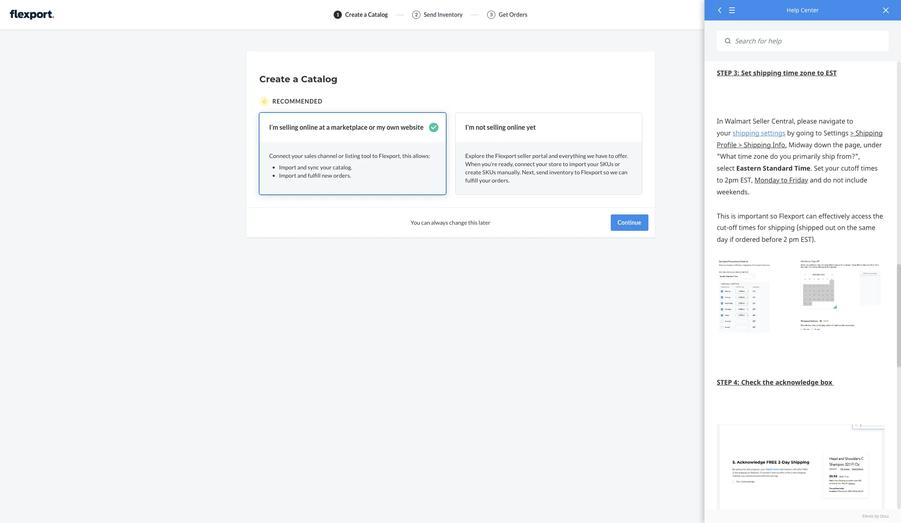 Task type: vqa. For each thing, say whether or not it's contained in the screenshot.
"Order Service"
no



Task type: locate. For each thing, give the bounding box(es) containing it.
and inside explore the flexport seller portal and everything we have to offer. when you're ready, connect your store to import your skus or create skus manually. next, send inventory to flexport so we can fulfill your orders.
[[549, 152, 558, 159]]

0 horizontal spatial or
[[339, 152, 344, 159]]

0 horizontal spatial orders.
[[334, 172, 351, 179]]

can right you
[[422, 219, 430, 226]]

0 vertical spatial create
[[346, 11, 363, 18]]

fulfill
[[308, 172, 321, 179], [466, 177, 478, 184]]

0 vertical spatial a
[[364, 11, 367, 18]]

1 horizontal spatial a
[[327, 123, 330, 131]]

1 horizontal spatial orders.
[[492, 177, 510, 184]]

0 vertical spatial catalog
[[368, 11, 388, 18]]

1 horizontal spatial selling
[[487, 123, 506, 131]]

2 vertical spatial or
[[615, 161, 621, 168]]

1 import from the top
[[279, 164, 297, 171]]

help
[[787, 6, 800, 14]]

online left at at the top
[[300, 123, 318, 131]]

1 vertical spatial flexport
[[582, 169, 603, 176]]

send
[[424, 11, 437, 18]]

catalog up recommended
[[301, 74, 338, 85]]

create up recommended
[[260, 74, 291, 85]]

help center
[[787, 6, 820, 14]]

orders.
[[334, 172, 351, 179], [492, 177, 510, 184]]

and
[[549, 152, 558, 159], [298, 164, 307, 171], [298, 172, 307, 179]]

1 vertical spatial this
[[469, 219, 478, 226]]

to right tool
[[373, 152, 378, 159]]

your up send
[[536, 161, 548, 168]]

selling
[[280, 123, 299, 131], [487, 123, 506, 131]]

feedback link
[[808, 10, 848, 19]]

connect
[[269, 152, 291, 159]]

elevio
[[863, 514, 874, 519]]

online left yet
[[507, 123, 526, 131]]

create right 1
[[346, 11, 363, 18]]

a right at at the top
[[327, 123, 330, 131]]

2 online from the left
[[507, 123, 526, 131]]

can
[[619, 169, 628, 176], [422, 219, 430, 226]]

0 vertical spatial this
[[403, 152, 412, 159]]

your left sales
[[292, 152, 303, 159]]

explore
[[466, 152, 485, 159]]

your inside import and sync your catalog. import and fulfill new orders.
[[320, 164, 332, 171]]

store
[[549, 161, 562, 168]]

Search search field
[[731, 31, 890, 51]]

recommended
[[273, 98, 323, 105]]

flexport up ready,
[[496, 152, 517, 159]]

log out
[[869, 10, 892, 18]]

everything
[[559, 152, 586, 159]]

0 horizontal spatial online
[[300, 123, 318, 131]]

orders. inside explore the flexport seller portal and everything we have to offer. when you're ready, connect your store to import your skus or create skus manually. next, send inventory to flexport so we can fulfill your orders.
[[492, 177, 510, 184]]

this left later
[[469, 219, 478, 226]]

this
[[403, 152, 412, 159], [469, 219, 478, 226]]

0 horizontal spatial create a catalog
[[260, 74, 338, 85]]

0 horizontal spatial create
[[260, 74, 291, 85]]

skus down you're
[[483, 169, 496, 176]]

i'm
[[466, 123, 475, 131]]

fulfill down create
[[466, 177, 478, 184]]

continue
[[618, 219, 642, 226]]

feedback
[[819, 10, 848, 18]]

flexport,
[[379, 152, 402, 159]]

3
[[490, 12, 493, 18]]

0 vertical spatial skus
[[600, 161, 614, 168]]

channel
[[318, 152, 338, 159]]

and left sync
[[298, 164, 307, 171]]

0 vertical spatial we
[[588, 152, 595, 159]]

0 horizontal spatial selling
[[280, 123, 299, 131]]

1 horizontal spatial fulfill
[[466, 177, 478, 184]]

create a catalog up recommended
[[260, 74, 338, 85]]

0 horizontal spatial can
[[422, 219, 430, 226]]

listing
[[345, 152, 360, 159]]

you
[[411, 219, 421, 226]]

sales
[[304, 152, 317, 159]]

orders. down manually.
[[492, 177, 510, 184]]

import
[[279, 164, 297, 171], [279, 172, 297, 179]]

we
[[588, 152, 595, 159], [611, 169, 618, 176]]

i'm
[[269, 123, 278, 131]]

flexport left so
[[582, 169, 603, 176]]

or
[[369, 123, 376, 131], [339, 152, 344, 159], [615, 161, 621, 168]]

1 vertical spatial we
[[611, 169, 618, 176]]

1 vertical spatial a
[[293, 74, 299, 85]]

your up new
[[320, 164, 332, 171]]

0 horizontal spatial catalog
[[301, 74, 338, 85]]

0 vertical spatial or
[[369, 123, 376, 131]]

a up recommended
[[293, 74, 299, 85]]

import
[[570, 161, 587, 168]]

your
[[292, 152, 303, 159], [536, 161, 548, 168], [588, 161, 599, 168], [320, 164, 332, 171], [480, 177, 491, 184]]

or left listing
[[339, 152, 344, 159]]

and down sales
[[298, 172, 307, 179]]

0 horizontal spatial fulfill
[[308, 172, 321, 179]]

to up inventory
[[563, 161, 569, 168]]

we right so
[[611, 169, 618, 176]]

0 horizontal spatial flexport
[[496, 152, 517, 159]]

elevio by dixa link
[[717, 514, 890, 520]]

and up the store
[[549, 152, 558, 159]]

1 horizontal spatial can
[[619, 169, 628, 176]]

0 vertical spatial create a catalog
[[346, 11, 388, 18]]

marketplace
[[331, 123, 368, 131]]

catalog left 2
[[368, 11, 388, 18]]

or down offer.
[[615, 161, 621, 168]]

the
[[486, 152, 494, 159]]

1 horizontal spatial create a catalog
[[346, 11, 388, 18]]

selling right i'm
[[280, 123, 299, 131]]

create a catalog right 1
[[346, 11, 388, 18]]

0 vertical spatial import
[[279, 164, 297, 171]]

i'm not selling online yet
[[466, 123, 536, 131]]

allows:
[[413, 152, 430, 159]]

tool
[[362, 152, 372, 159]]

a
[[364, 11, 367, 18], [293, 74, 299, 85], [327, 123, 330, 131]]

0 vertical spatial can
[[619, 169, 628, 176]]

to
[[373, 152, 378, 159], [609, 152, 614, 159], [563, 161, 569, 168], [575, 169, 580, 176]]

create
[[346, 11, 363, 18], [260, 74, 291, 85]]

1 horizontal spatial create
[[346, 11, 363, 18]]

next,
[[522, 169, 536, 176]]

continue button
[[611, 215, 649, 231]]

dixa
[[881, 514, 890, 519]]

fulfill down sync
[[308, 172, 321, 179]]

fulfill inside import and sync your catalog. import and fulfill new orders.
[[308, 172, 321, 179]]

2 import from the top
[[279, 172, 297, 179]]

2 selling from the left
[[487, 123, 506, 131]]

elevio by dixa
[[863, 514, 890, 519]]

1 vertical spatial catalog
[[301, 74, 338, 85]]

continue link
[[611, 215, 649, 231]]

1 vertical spatial or
[[339, 152, 344, 159]]

can down offer.
[[619, 169, 628, 176]]

skus
[[600, 161, 614, 168], [483, 169, 496, 176]]

1 horizontal spatial we
[[611, 169, 618, 176]]

create a catalog
[[346, 11, 388, 18], [260, 74, 338, 85]]

2 horizontal spatial or
[[615, 161, 621, 168]]

selling right the not
[[487, 123, 506, 131]]

ready,
[[499, 161, 514, 168]]

or left my
[[369, 123, 376, 131]]

this left allows:
[[403, 152, 412, 159]]

1 vertical spatial import
[[279, 172, 297, 179]]

catalog
[[368, 11, 388, 18], [301, 74, 338, 85]]

1 horizontal spatial or
[[369, 123, 376, 131]]

1 horizontal spatial online
[[507, 123, 526, 131]]

0 horizontal spatial skus
[[483, 169, 496, 176]]

a right 1
[[364, 11, 367, 18]]

0 vertical spatial and
[[549, 152, 558, 159]]

flexport
[[496, 152, 517, 159], [582, 169, 603, 176]]

skus up so
[[600, 161, 614, 168]]

1 horizontal spatial flexport
[[582, 169, 603, 176]]

orders. down 'catalog.'
[[334, 172, 351, 179]]

we left have
[[588, 152, 595, 159]]

send
[[537, 169, 549, 176]]

1 horizontal spatial this
[[469, 219, 478, 226]]

online
[[300, 123, 318, 131], [507, 123, 526, 131]]



Task type: describe. For each thing, give the bounding box(es) containing it.
1 vertical spatial and
[[298, 164, 307, 171]]

center
[[801, 6, 820, 14]]

your down have
[[588, 161, 599, 168]]

send inventory
[[424, 11, 463, 18]]

get
[[499, 11, 509, 18]]

0 horizontal spatial a
[[293, 74, 299, 85]]

you can always change this later
[[411, 219, 491, 226]]

1 online from the left
[[300, 123, 318, 131]]

to right have
[[609, 152, 614, 159]]

0 vertical spatial flexport
[[496, 152, 517, 159]]

1 vertical spatial create
[[260, 74, 291, 85]]

out
[[880, 10, 892, 18]]

my
[[377, 123, 386, 131]]

create
[[466, 169, 482, 176]]

sync
[[308, 164, 319, 171]]

yet
[[527, 123, 536, 131]]

import and sync your catalog. import and fulfill new orders.
[[279, 164, 353, 179]]

can inside explore the flexport seller portal and everything we have to offer. when you're ready, connect your store to import your skus or create skus manually. next, send inventory to flexport so we can fulfill your orders.
[[619, 169, 628, 176]]

2 vertical spatial and
[[298, 172, 307, 179]]

i'm selling online at a marketplace or my own website
[[269, 123, 424, 131]]

1 vertical spatial skus
[[483, 169, 496, 176]]

you're
[[482, 161, 498, 168]]

connect your sales channel or listing tool to flexport, this allows:
[[269, 152, 430, 159]]

later
[[479, 219, 491, 226]]

catalog.
[[333, 164, 353, 171]]

manually.
[[498, 169, 521, 176]]

1 horizontal spatial skus
[[600, 161, 614, 168]]

seller
[[518, 152, 532, 159]]

to down import
[[575, 169, 580, 176]]

always
[[431, 219, 449, 226]]

offer.
[[615, 152, 629, 159]]

fulfill inside explore the flexport seller portal and everything we have to offer. when you're ready, connect your store to import your skus or create skus manually. next, send inventory to flexport so we can fulfill your orders.
[[466, 177, 478, 184]]

new
[[322, 172, 333, 179]]

get orders
[[499, 11, 528, 18]]

not
[[476, 123, 486, 131]]

have
[[596, 152, 608, 159]]

2
[[415, 12, 418, 18]]

2 vertical spatial a
[[327, 123, 330, 131]]

flexport logo image
[[10, 10, 54, 20]]

orders
[[510, 11, 528, 18]]

or inside explore the flexport seller portal and everything we have to offer. when you're ready, connect your store to import your skus or create skus manually. next, send inventory to flexport so we can fulfill your orders.
[[615, 161, 621, 168]]

when
[[466, 161, 481, 168]]

2 horizontal spatial a
[[364, 11, 367, 18]]

1 selling from the left
[[280, 123, 299, 131]]

log
[[869, 10, 879, 18]]

your down create
[[480, 177, 491, 184]]

by
[[875, 514, 880, 519]]

at
[[319, 123, 325, 131]]

0 horizontal spatial we
[[588, 152, 595, 159]]

inventory
[[438, 11, 463, 18]]

change
[[450, 219, 468, 226]]

orders. inside import and sync your catalog. import and fulfill new orders.
[[334, 172, 351, 179]]

portal
[[533, 152, 548, 159]]

connect
[[515, 161, 535, 168]]

inventory
[[550, 169, 574, 176]]

0 horizontal spatial this
[[403, 152, 412, 159]]

check image
[[429, 123, 439, 132]]

1
[[337, 12, 340, 18]]

log out button
[[857, 10, 892, 19]]

own
[[387, 123, 400, 131]]

1 horizontal spatial catalog
[[368, 11, 388, 18]]

1 vertical spatial can
[[422, 219, 430, 226]]

website
[[401, 123, 424, 131]]

so
[[604, 169, 610, 176]]

explore the flexport seller portal and everything we have to offer. when you're ready, connect your store to import your skus or create skus manually. next, send inventory to flexport so we can fulfill your orders.
[[466, 152, 629, 184]]

1 vertical spatial create a catalog
[[260, 74, 338, 85]]



